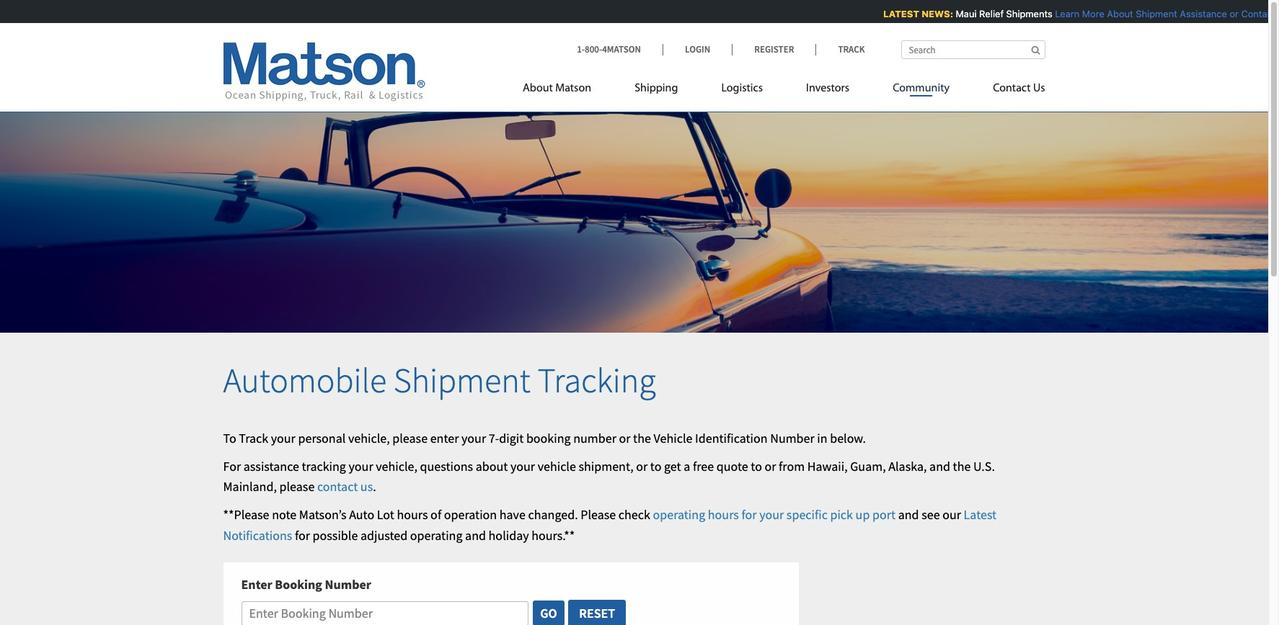 Task type: vqa. For each thing, say whether or not it's contained in the screenshot.
Security within the Safety, Quality, Environmental, and Security Policies
no



Task type: locate. For each thing, give the bounding box(es) containing it.
1 horizontal spatial shipment
[[1134, 8, 1176, 19]]

0 horizontal spatial operating
[[410, 528, 463, 544]]

to
[[650, 458, 662, 475], [751, 458, 762, 475]]

get
[[664, 458, 681, 475]]

dropping off/picking up your vehicle please check for possible adjusted operating and holiday hours posted under "latest noti
[[684, 8, 1279, 19]]

booking
[[275, 577, 322, 593]]

0 horizontal spatial for
[[295, 528, 310, 544]]

please
[[889, 8, 917, 19], [581, 507, 616, 524]]

.
[[373, 479, 376, 496]]

for left relief
[[949, 8, 961, 19]]

for assistance tracking your vehicle, questions about your vehicle shipment, or to get a free quote to or from hawaii, guam, alaska, and the u.s. mainland, please
[[223, 458, 995, 496]]

dropping
[[684, 8, 735, 19]]

2 horizontal spatial hours
[[1139, 8, 1164, 19]]

a
[[684, 458, 690, 475]]

vehicle, inside for assistance tracking your vehicle, questions about your vehicle shipment, or to get a free quote to or from hawaii, guam, alaska, and the u.s. mainland, please
[[376, 458, 417, 475]]

the inside for assistance tracking your vehicle, questions about your vehicle shipment, or to get a free quote to or from hawaii, guam, alaska, and the u.s. mainland, please
[[953, 458, 971, 475]]

about matson link
[[523, 76, 613, 105]]

0 vertical spatial about
[[1105, 8, 1131, 19]]

1 vertical spatial vehicle,
[[376, 458, 417, 475]]

0 horizontal spatial possible
[[313, 528, 358, 544]]

for down note
[[295, 528, 310, 544]]

hours
[[1139, 8, 1164, 19], [397, 507, 428, 524], [708, 507, 739, 524]]

track right to
[[239, 430, 268, 447]]

holiday
[[1106, 8, 1137, 19], [489, 528, 529, 544]]

about
[[1105, 8, 1131, 19], [523, 83, 553, 94]]

shipment up enter
[[393, 359, 531, 402]]

see
[[922, 507, 940, 524]]

number
[[573, 430, 616, 447]]

or right number
[[619, 430, 631, 447]]

0 horizontal spatial about
[[523, 83, 553, 94]]

shipping link
[[613, 76, 700, 105]]

1 vertical spatial about
[[523, 83, 553, 94]]

matson's
[[299, 507, 347, 524]]

hours left posted
[[1139, 8, 1164, 19]]

1 horizontal spatial please
[[392, 430, 428, 447]]

check down for assistance tracking your vehicle, questions about your vehicle shipment, or to get a free quote to or from hawaii, guam, alaska, and the u.s. mainland, please
[[619, 507, 650, 524]]

1 horizontal spatial check
[[920, 8, 946, 19]]

operating
[[1043, 8, 1084, 19], [653, 507, 705, 524], [410, 528, 463, 544]]

0 vertical spatial holiday
[[1106, 8, 1137, 19]]

track link
[[816, 43, 865, 56]]

None button
[[568, 600, 627, 626], [532, 600, 565, 626], [568, 600, 627, 626], [532, 600, 565, 626]]

port
[[872, 507, 896, 524]]

"latest
[[1227, 8, 1259, 19]]

vehicle,
[[348, 430, 390, 447], [376, 458, 417, 475]]

1 vertical spatial please
[[279, 479, 315, 496]]

for down "quote"
[[742, 507, 757, 524]]

us
[[360, 479, 373, 496]]

check
[[920, 8, 946, 19], [619, 507, 650, 524]]

number up from
[[770, 430, 815, 447]]

u.s.
[[973, 458, 995, 475]]

below.
[[830, 430, 866, 447]]

2 horizontal spatial for
[[949, 8, 961, 19]]

for
[[223, 458, 241, 475]]

0 vertical spatial adjusted
[[1002, 8, 1040, 19]]

1 horizontal spatial possible
[[963, 8, 1000, 19]]

track down vehicle
[[838, 43, 865, 56]]

contact us .
[[317, 479, 376, 496]]

your left specific
[[759, 507, 784, 524]]

0 horizontal spatial holiday
[[489, 528, 529, 544]]

please up note
[[279, 479, 315, 496]]

0 horizontal spatial track
[[239, 430, 268, 447]]

Enter Booking Number text field
[[241, 602, 529, 626]]

digit
[[499, 430, 524, 447]]

1 vertical spatial number
[[325, 577, 371, 593]]

0 vertical spatial track
[[838, 43, 865, 56]]

top menu navigation
[[523, 76, 1045, 105]]

0 vertical spatial possible
[[963, 8, 1000, 19]]

latest
[[964, 507, 997, 524]]

number up enter booking number text box
[[325, 577, 371, 593]]

community link
[[871, 76, 971, 105]]

None search field
[[901, 40, 1045, 59]]

and right alaska,
[[930, 458, 950, 475]]

check left maui
[[920, 8, 946, 19]]

for
[[949, 8, 961, 19], [742, 507, 757, 524], [295, 528, 310, 544]]

your
[[271, 430, 296, 447], [462, 430, 486, 447], [349, 458, 373, 475], [510, 458, 535, 475], [759, 507, 784, 524]]

about left matson
[[523, 83, 553, 94]]

please down for assistance tracking your vehicle, questions about your vehicle shipment, or to get a free quote to or from hawaii, guam, alaska, and the u.s. mainland, please
[[581, 507, 616, 524]]

0 horizontal spatial to
[[650, 458, 662, 475]]

about right more
[[1105, 8, 1131, 19]]

hours left of on the bottom
[[397, 507, 428, 524]]

possible
[[963, 8, 1000, 19], [313, 528, 358, 544]]

shipment,
[[579, 458, 634, 475]]

0 vertical spatial number
[[770, 430, 815, 447]]

and left see
[[898, 507, 919, 524]]

vehicle, up .
[[376, 458, 417, 475]]

1 horizontal spatial please
[[889, 8, 917, 19]]

please left news: on the top of page
[[889, 8, 917, 19]]

0 vertical spatial vehicle,
[[348, 430, 390, 447]]

the left u.s.
[[953, 458, 971, 475]]

your up us
[[349, 458, 373, 475]]

booking
[[526, 430, 571, 447]]

automobile shipment tracking
[[223, 359, 656, 402]]

1 vertical spatial please
[[581, 507, 616, 524]]

logistics link
[[700, 76, 785, 105]]

to right "quote"
[[751, 458, 762, 475]]

1 horizontal spatial number
[[770, 430, 815, 447]]

enter booking number
[[241, 577, 371, 593]]

shipments
[[1004, 8, 1051, 19]]

pick
[[830, 507, 853, 524]]

0 vertical spatial check
[[920, 8, 946, 19]]

1-800-4matson link
[[577, 43, 663, 56]]

holiday down have
[[489, 528, 529, 544]]

1 horizontal spatial adjusted
[[1002, 8, 1040, 19]]

7-
[[489, 430, 499, 447]]

1 horizontal spatial to
[[751, 458, 762, 475]]

adjusted right relief
[[1002, 8, 1040, 19]]

1 horizontal spatial operating
[[653, 507, 705, 524]]

holiday right more
[[1106, 8, 1137, 19]]

0 horizontal spatial check
[[619, 507, 650, 524]]

1 vertical spatial shipment
[[393, 359, 531, 402]]

1 horizontal spatial for
[[742, 507, 757, 524]]

0 vertical spatial for
[[949, 8, 961, 19]]

shipment left the assistance
[[1134, 8, 1176, 19]]

0 horizontal spatial the
[[633, 430, 651, 447]]

and
[[1087, 8, 1103, 19], [930, 458, 950, 475], [898, 507, 919, 524], [465, 528, 486, 544]]

the
[[633, 430, 651, 447], [953, 458, 971, 475]]

2 to from the left
[[751, 458, 762, 475]]

0 vertical spatial please
[[392, 430, 428, 447]]

tracking
[[537, 359, 656, 402]]

to left get
[[650, 458, 662, 475]]

0 horizontal spatial please
[[279, 479, 315, 496]]

adjusted
[[1002, 8, 1040, 19], [360, 528, 407, 544]]

1 vertical spatial the
[[953, 458, 971, 475]]

1 vertical spatial track
[[239, 430, 268, 447]]

or left get
[[636, 458, 648, 475]]

hours down "quote"
[[708, 507, 739, 524]]

or
[[1228, 8, 1237, 19], [619, 430, 631, 447], [636, 458, 648, 475], [765, 458, 776, 475]]

1 horizontal spatial hours
[[708, 507, 739, 524]]

contact
[[317, 479, 358, 496]]

personal
[[298, 430, 346, 447]]

possible down "matson's" on the bottom left of page
[[313, 528, 358, 544]]

2 vertical spatial for
[[295, 528, 310, 544]]

please left enter
[[392, 430, 428, 447]]

0 horizontal spatial shipment
[[393, 359, 531, 402]]

operation
[[444, 507, 497, 524]]

1 horizontal spatial about
[[1105, 8, 1131, 19]]

the left vehicle in the right bottom of the page
[[633, 430, 651, 447]]

under
[[1200, 8, 1225, 19]]

adjusted down lot
[[360, 528, 407, 544]]

0 horizontal spatial adjusted
[[360, 528, 407, 544]]

1 vertical spatial adjusted
[[360, 528, 407, 544]]

1 horizontal spatial the
[[953, 458, 971, 475]]

maui
[[954, 8, 975, 19]]

and right "learn"
[[1087, 8, 1103, 19]]

vehicle, right personal
[[348, 430, 390, 447]]

2 horizontal spatial operating
[[1043, 8, 1084, 19]]

possible up search search box
[[963, 8, 1000, 19]]

1 horizontal spatial track
[[838, 43, 865, 56]]

please
[[392, 430, 428, 447], [279, 479, 315, 496]]



Task type: describe. For each thing, give the bounding box(es) containing it.
vehicle
[[654, 430, 693, 447]]

Search search field
[[901, 40, 1045, 59]]

or left from
[[765, 458, 776, 475]]

guam,
[[850, 458, 886, 475]]

search image
[[1031, 45, 1040, 55]]

alaska,
[[889, 458, 927, 475]]

learn more about shipment assistance or container link
[[1053, 8, 1279, 19]]

us
[[1033, 83, 1045, 94]]

login
[[685, 43, 710, 56]]

1 vertical spatial holiday
[[489, 528, 529, 544]]

0 horizontal spatial please
[[581, 507, 616, 524]]

0 vertical spatial shipment
[[1134, 8, 1176, 19]]

1-800-4matson
[[577, 43, 641, 56]]

hours.**
[[532, 528, 575, 544]]

shipping
[[635, 83, 678, 94]]

assistance
[[244, 458, 299, 475]]

or right the under
[[1228, 8, 1237, 19]]

vehicle
[[845, 8, 886, 19]]

enter
[[241, 577, 272, 593]]

your down "digit"
[[510, 458, 535, 475]]

1 to from the left
[[650, 458, 662, 475]]

questions
[[420, 458, 473, 475]]

matson
[[555, 83, 591, 94]]

off/picking
[[737, 8, 798, 19]]

to track your personal vehicle, please enter your 7-digit booking number or the vehicle identification number in below.
[[223, 430, 866, 447]]

mainland,
[[223, 479, 277, 496]]

blue matson logo with ocean, shipping, truck, rail and logistics written beneath it. image
[[223, 43, 425, 102]]

latest news: maui relief shipments learn more about shipment assistance or container
[[882, 8, 1279, 19]]

auto
[[349, 507, 374, 524]]

community
[[893, 83, 950, 94]]

vehicle
[[538, 458, 576, 475]]

about
[[476, 458, 508, 475]]

and down operation in the bottom of the page
[[465, 528, 486, 544]]

1 vertical spatial for
[[742, 507, 757, 524]]

your up "assistance"
[[271, 430, 296, 447]]

please inside for assistance tracking your vehicle, questions about your vehicle shipment, or to get a free quote to or from hawaii, guam, alaska, and the u.s. mainland, please
[[279, 479, 315, 496]]

from
[[779, 458, 805, 475]]

1 horizontal spatial holiday
[[1106, 8, 1137, 19]]

0 vertical spatial please
[[889, 8, 917, 19]]

hawaii,
[[807, 458, 848, 475]]

in
[[817, 430, 828, 447]]

register
[[754, 43, 794, 56]]

vehicle, for questions
[[376, 458, 417, 475]]

800-
[[585, 43, 602, 56]]

vehicle, for please
[[348, 430, 390, 447]]

1 vertical spatial check
[[619, 507, 650, 524]]

identification
[[695, 430, 768, 447]]

1 vertical spatial possible
[[313, 528, 358, 544]]

lot
[[377, 507, 394, 524]]

latest
[[882, 8, 917, 19]]

of
[[431, 507, 441, 524]]

more
[[1080, 8, 1103, 19]]

note
[[272, 507, 297, 524]]

about matson
[[523, 83, 591, 94]]

contact us
[[993, 83, 1045, 94]]

contact
[[993, 83, 1031, 94]]

login link
[[663, 43, 732, 56]]

and inside for assistance tracking your vehicle, questions about your vehicle shipment, or to get a free quote to or from hawaii, guam, alaska, and the u.s. mainland, please
[[930, 458, 950, 475]]

convertible car at beach during sunset. car shipping by matson to hawaii, alaska and guam. image
[[0, 89, 1268, 333]]

1-
[[577, 43, 585, 56]]

4matson
[[602, 43, 641, 56]]

**please
[[223, 507, 269, 524]]

logistics
[[721, 83, 763, 94]]

about inside top menu navigation
[[523, 83, 553, 94]]

assistance
[[1178, 8, 1225, 19]]

register link
[[732, 43, 816, 56]]

up
[[856, 507, 870, 524]]

latest notifications link
[[223, 507, 997, 544]]

operating hours for your specific pick up port link
[[653, 507, 896, 524]]

automobile
[[223, 359, 387, 402]]

our
[[943, 507, 961, 524]]

quote
[[717, 458, 748, 475]]

investors
[[806, 83, 849, 94]]

container
[[1239, 8, 1279, 19]]

enter
[[430, 430, 459, 447]]

for possible adjusted operating and holiday hours.**
[[292, 528, 575, 544]]

contact us link
[[317, 479, 373, 496]]

0 horizontal spatial number
[[325, 577, 371, 593]]

1 vertical spatial operating
[[653, 507, 705, 524]]

up
[[800, 8, 814, 19]]

0 horizontal spatial hours
[[397, 507, 428, 524]]

hours for adjusted
[[1139, 8, 1164, 19]]

specific
[[787, 507, 828, 524]]

latest notifications
[[223, 507, 997, 544]]

to
[[223, 430, 236, 447]]

your
[[816, 8, 843, 19]]

hours for changed.
[[708, 507, 739, 524]]

2 vertical spatial operating
[[410, 528, 463, 544]]

changed.
[[528, 507, 578, 524]]

tracking
[[302, 458, 346, 475]]

news:
[[920, 8, 952, 19]]

investors link
[[785, 76, 871, 105]]

relief
[[977, 8, 1002, 19]]

contact us link
[[971, 76, 1045, 105]]

have
[[500, 507, 526, 524]]

your left 7-
[[462, 430, 486, 447]]

**please note matson's auto lot hours of operation have changed. please check operating hours for your specific pick up port and see our
[[223, 507, 964, 524]]

notifications
[[223, 528, 292, 544]]

free
[[693, 458, 714, 475]]

0 vertical spatial the
[[633, 430, 651, 447]]

0 vertical spatial operating
[[1043, 8, 1084, 19]]



